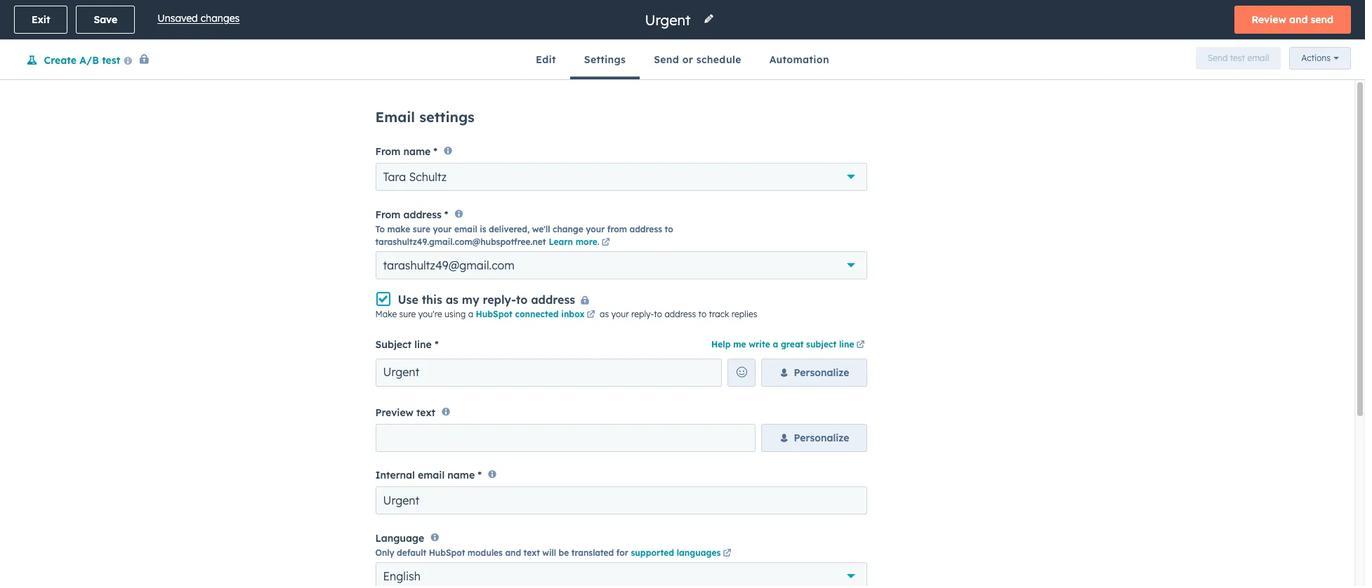 Task type: vqa. For each thing, say whether or not it's contained in the screenshot.
ADDRESS within the To make sure your email is delivered, we'll change your from address to tarashultz49.gmail.com@hubspotfree.net
yes



Task type: describe. For each thing, give the bounding box(es) containing it.
or
[[682, 53, 693, 66]]

english
[[383, 569, 421, 583]]

2 personalize button from the top
[[762, 424, 867, 452]]

2 horizontal spatial your
[[611, 309, 629, 319]]

me
[[733, 339, 746, 349]]

schedule
[[696, 53, 741, 66]]

test inside button
[[1230, 53, 1245, 63]]

subject line
[[375, 338, 432, 351]]

subject
[[806, 339, 836, 349]]

make sure you're using a
[[375, 309, 476, 319]]

automation
[[769, 53, 829, 66]]

subject
[[375, 338, 412, 351]]

make
[[375, 309, 397, 319]]

exit button
[[14, 6, 68, 34]]

using
[[445, 309, 466, 319]]

supported languages link
[[631, 548, 733, 558]]

a/b
[[80, 54, 99, 67]]

default
[[397, 548, 426, 558]]

learn
[[549, 236, 573, 247]]

preview
[[375, 407, 414, 419]]

address up make
[[403, 208, 442, 221]]

only
[[375, 548, 394, 558]]

0 horizontal spatial a
[[468, 309, 473, 319]]

you're
[[418, 309, 442, 319]]

write
[[749, 339, 770, 349]]

unsaved changes
[[157, 12, 240, 25]]

preview text
[[375, 407, 435, 419]]

help
[[711, 339, 731, 349]]

personalize inside preview text element
[[794, 432, 849, 445]]

tara
[[383, 170, 406, 184]]

unsaved
[[157, 12, 198, 25]]

internal email name button
[[375, 461, 867, 515]]

send for send test email
[[1208, 53, 1228, 63]]

replies
[[732, 309, 757, 319]]

is
[[480, 224, 486, 234]]

save
[[94, 13, 117, 26]]

supported
[[631, 548, 674, 558]]

exit
[[32, 13, 50, 26]]

be
[[559, 548, 569, 558]]

0 vertical spatial text
[[416, 407, 435, 419]]

address inside button
[[531, 293, 575, 307]]

changes
[[201, 12, 240, 25]]

create
[[44, 54, 77, 67]]

1 horizontal spatial reply-
[[631, 309, 654, 319]]

review
[[1252, 13, 1286, 26]]

review and send
[[1252, 13, 1334, 26]]

sure inside to make sure your email is delivered, we'll change your from address to tarashultz49.gmail.com@hubspotfree.net
[[413, 224, 430, 234]]

link opens in a new window image for link opens in a new window icon within learn more. link
[[602, 239, 610, 247]]

to inside button
[[516, 293, 528, 307]]

email inside send test email button
[[1247, 53, 1269, 63]]

1 horizontal spatial line
[[839, 339, 854, 349]]

create a/b test button down exit button
[[26, 54, 120, 67]]

from
[[607, 224, 627, 234]]

automation link
[[755, 40, 843, 79]]

tara schultz
[[383, 170, 447, 184]]

urgent
[[383, 365, 420, 379]]

0 horizontal spatial hubspot
[[429, 548, 465, 558]]

settings
[[584, 53, 626, 66]]

language
[[375, 532, 424, 545]]

1 vertical spatial sure
[[399, 309, 416, 319]]

great
[[781, 339, 804, 349]]

from name
[[375, 146, 431, 158]]

actions button
[[1290, 47, 1351, 70]]

Internal email name text field
[[375, 487, 867, 515]]

we'll
[[532, 224, 550, 234]]

from address
[[375, 208, 442, 221]]

translated
[[572, 548, 614, 558]]

my
[[462, 293, 479, 307]]

0 vertical spatial name
[[403, 146, 431, 158]]

hubspot connected inbox link
[[476, 309, 597, 319]]

and inside button
[[1289, 13, 1308, 26]]

make
[[387, 224, 410, 234]]

delivered,
[[489, 224, 530, 234]]

1 horizontal spatial your
[[586, 224, 605, 234]]

modules
[[468, 548, 503, 558]]

from for from address
[[375, 208, 400, 221]]

internal email name
[[375, 469, 475, 482]]

edit link
[[522, 40, 570, 79]]

send for send or schedule
[[654, 53, 679, 66]]



Task type: locate. For each thing, give the bounding box(es) containing it.
link opens in a new window image for learn more. link
[[602, 239, 610, 247]]

link opens in a new window image down 'from'
[[602, 239, 610, 247]]

2 vertical spatial email
[[418, 469, 445, 482]]

address inside to make sure your email is delivered, we'll change your from address to tarashultz49.gmail.com@hubspotfree.net
[[630, 224, 662, 234]]

1 horizontal spatial text
[[524, 548, 540, 558]]

None field
[[644, 10, 695, 29]]

1 vertical spatial text
[[524, 548, 540, 558]]

text right preview
[[416, 407, 435, 419]]

to make sure your email is delivered, we'll change your from address to tarashultz49.gmail.com@hubspotfree.net
[[375, 224, 673, 247]]

schultz
[[409, 170, 447, 184]]

1 vertical spatial link opens in a new window image
[[587, 311, 595, 319]]

hubspot down use this as my reply-to address
[[476, 309, 512, 319]]

0 horizontal spatial and
[[505, 548, 521, 558]]

link opens in a new window image for hubspot connected inbox link at the left bottom
[[587, 311, 595, 319]]

settings link
[[570, 40, 640, 79]]

reply- down tarashultz49@gmail.com popup button
[[631, 309, 654, 319]]

use this as my reply-to address
[[398, 293, 575, 307]]

1 personalize from the top
[[794, 366, 849, 379]]

2 personalize from the top
[[794, 432, 849, 445]]

will
[[542, 548, 556, 558]]

0 horizontal spatial link opens in a new window image
[[587, 311, 595, 319]]

hubspot right default
[[429, 548, 465, 558]]

inbox
[[561, 309, 585, 319]]

test
[[1230, 53, 1245, 63], [102, 54, 120, 67]]

1 horizontal spatial hubspot
[[476, 309, 512, 319]]

address left track
[[665, 309, 696, 319]]

as your reply-to address to track replies
[[597, 309, 757, 319]]

0 vertical spatial reply-
[[483, 293, 516, 307]]

and left send in the right of the page
[[1289, 13, 1308, 26]]

your up tarashultz49.gmail.com@hubspotfree.net
[[433, 224, 452, 234]]

0 vertical spatial from
[[375, 146, 400, 158]]

1 vertical spatial personalize
[[794, 432, 849, 445]]

as inside button
[[446, 293, 458, 307]]

address
[[403, 208, 442, 221], [630, 224, 662, 234], [531, 293, 575, 307], [665, 309, 696, 319]]

0 horizontal spatial reply-
[[483, 293, 516, 307]]

link opens in a new window image inside learn more. link
[[602, 239, 610, 247]]

tarashultz49.gmail.com@hubspotfree.net
[[375, 236, 546, 247]]

edit
[[536, 53, 556, 66]]

settings
[[419, 108, 475, 126]]

sure down use
[[399, 309, 416, 319]]

0 vertical spatial email
[[1247, 53, 1269, 63]]

connected
[[515, 309, 559, 319]]

text
[[416, 407, 435, 419], [524, 548, 540, 558]]

0 horizontal spatial email
[[418, 469, 445, 482]]

send
[[1311, 13, 1334, 26]]

track
[[709, 309, 729, 319]]

0 horizontal spatial send
[[654, 53, 679, 66]]

actions
[[1301, 53, 1331, 63]]

send
[[1208, 53, 1228, 63], [654, 53, 679, 66]]

1 vertical spatial and
[[505, 548, 521, 558]]

a
[[468, 309, 473, 319], [773, 339, 778, 349]]

1 vertical spatial personalize button
[[762, 424, 867, 452]]

1 from from the top
[[375, 146, 400, 158]]

0 horizontal spatial your
[[433, 224, 452, 234]]

1 horizontal spatial name
[[448, 469, 475, 482]]

tara schultz button
[[375, 163, 867, 191]]

0 horizontal spatial test
[[102, 54, 120, 67]]

1 horizontal spatial and
[[1289, 13, 1308, 26]]

learn more.
[[549, 236, 599, 247]]

1 personalize button from the top
[[762, 359, 867, 387]]

from for from name
[[375, 146, 400, 158]]

for
[[616, 548, 628, 558]]

more.
[[576, 236, 599, 247]]

to inside to make sure your email is delivered, we'll change your from address to tarashultz49.gmail.com@hubspotfree.net
[[665, 224, 673, 234]]

2 from from the top
[[375, 208, 400, 221]]

1 vertical spatial email
[[454, 224, 477, 234]]

text left will
[[524, 548, 540, 558]]

english button
[[375, 562, 867, 586]]

1 horizontal spatial as
[[600, 309, 609, 319]]

use this as my reply-to address button
[[375, 288, 595, 310]]

supported languages
[[631, 548, 721, 558]]

name right the internal
[[448, 469, 475, 482]]

your up more.
[[586, 224, 605, 234]]

1 vertical spatial a
[[773, 339, 778, 349]]

link opens in a new window image inside learn more. link
[[602, 239, 610, 247]]

languages
[[677, 548, 721, 558]]

reply-
[[483, 293, 516, 307], [631, 309, 654, 319]]

change
[[553, 224, 583, 234]]

this
[[422, 293, 442, 307]]

your right "inbox"
[[611, 309, 629, 319]]

help me write a great subject line link
[[711, 339, 867, 349]]

send test email
[[1208, 53, 1269, 63]]

sure down from address
[[413, 224, 430, 234]]

and right modules
[[505, 548, 521, 558]]

send test email button
[[1196, 47, 1281, 70]]

a down my
[[468, 309, 473, 319]]

link opens in a new window image right "inbox"
[[587, 311, 595, 319]]

1 vertical spatial name
[[448, 469, 475, 482]]

a right write
[[773, 339, 778, 349]]

from up to
[[375, 208, 400, 221]]

address up the connected
[[531, 293, 575, 307]]

email
[[1247, 53, 1269, 63], [454, 224, 477, 234], [418, 469, 445, 482]]

email up tarashultz49.gmail.com@hubspotfree.net
[[454, 224, 477, 234]]

line right subject
[[414, 338, 432, 351]]

personalize button
[[762, 359, 867, 387], [762, 424, 867, 452]]

1 vertical spatial as
[[600, 309, 609, 319]]

send inside button
[[1208, 53, 1228, 63]]

0 horizontal spatial text
[[416, 407, 435, 419]]

1 horizontal spatial test
[[1230, 53, 1245, 63]]

reply- right my
[[483, 293, 516, 307]]

link opens in a new window image for supported languages link
[[723, 550, 731, 558]]

email inside internal email name 'button'
[[418, 469, 445, 482]]

name inside 'button'
[[448, 469, 475, 482]]

0 vertical spatial hubspot
[[476, 309, 512, 319]]

1 horizontal spatial a
[[773, 339, 778, 349]]

link opens in a new window image for link opens in a new window icon in hubspot connected inbox link
[[587, 311, 595, 319]]

0 vertical spatial link opens in a new window image
[[602, 239, 610, 247]]

review and send button
[[1234, 6, 1351, 34]]

0 vertical spatial as
[[446, 293, 458, 307]]

email inside to make sure your email is delivered, we'll change your from address to tarashultz49.gmail.com@hubspotfree.net
[[454, 224, 477, 234]]

0 vertical spatial and
[[1289, 13, 1308, 26]]

tarashultz49@gmail.com
[[383, 258, 515, 272]]

1 vertical spatial from
[[375, 208, 400, 221]]

email right the internal
[[418, 469, 445, 482]]

help me write a great subject line
[[711, 339, 854, 349]]

line
[[414, 338, 432, 351], [839, 339, 854, 349]]

save button
[[76, 6, 135, 34]]

internal
[[375, 469, 415, 482]]

email
[[375, 108, 415, 126]]

0 vertical spatial personalize
[[794, 366, 849, 379]]

link opens in a new window image
[[602, 239, 610, 247], [587, 311, 595, 319], [856, 341, 865, 349], [856, 341, 865, 349], [723, 550, 731, 558], [723, 550, 731, 558]]

learn more. link
[[549, 236, 612, 247]]

1 horizontal spatial email
[[454, 224, 477, 234]]

0 vertical spatial personalize button
[[762, 359, 867, 387]]

0 horizontal spatial name
[[403, 146, 431, 158]]

email down review
[[1247, 53, 1269, 63]]

send or schedule link
[[640, 40, 755, 79]]

preview text element
[[375, 424, 867, 452]]

1 horizontal spatial send
[[1208, 53, 1228, 63]]

1 horizontal spatial link opens in a new window image
[[602, 239, 610, 247]]

line right the subject
[[839, 339, 854, 349]]

test right a/b
[[102, 54, 120, 67]]

name up "tara schultz"
[[403, 146, 431, 158]]

create a/b test
[[44, 54, 120, 67]]

sure
[[413, 224, 430, 234], [399, 309, 416, 319]]

0 vertical spatial a
[[468, 309, 473, 319]]

1 vertical spatial hubspot
[[429, 548, 465, 558]]

as right "inbox"
[[600, 309, 609, 319]]

0 vertical spatial sure
[[413, 224, 430, 234]]

0 horizontal spatial line
[[414, 338, 432, 351]]

your
[[433, 224, 452, 234], [586, 224, 605, 234], [611, 309, 629, 319]]

link opens in a new window image inside hubspot connected inbox link
[[587, 311, 595, 319]]

email settings
[[375, 108, 475, 126]]

link opens in a new window image
[[602, 239, 610, 247], [587, 311, 595, 319]]

to
[[665, 224, 673, 234], [516, 293, 528, 307], [654, 309, 662, 319], [698, 309, 707, 319]]

2 horizontal spatial email
[[1247, 53, 1269, 63]]

as up using on the bottom left of page
[[446, 293, 458, 307]]

create a/b test button
[[14, 52, 150, 70], [26, 54, 120, 67]]

test down review and send button
[[1230, 53, 1245, 63]]

hubspot connected inbox
[[476, 309, 585, 319]]

to
[[375, 224, 385, 234]]

only default hubspot modules and text will be translated for
[[375, 548, 631, 558]]

use
[[398, 293, 418, 307]]

from
[[375, 146, 400, 158], [375, 208, 400, 221]]

tarashultz49@gmail.com button
[[375, 251, 867, 279]]

link opens in a new window image for help me write a great subject line link
[[856, 341, 865, 349]]

from up 'tara'
[[375, 146, 400, 158]]

link opens in a new window image inside hubspot connected inbox link
[[587, 311, 595, 319]]

hubspot
[[476, 309, 512, 319], [429, 548, 465, 558]]

reply- inside use this as my reply-to address button
[[483, 293, 516, 307]]

0 horizontal spatial as
[[446, 293, 458, 307]]

1 vertical spatial reply-
[[631, 309, 654, 319]]

create a/b test button down 'save'
[[14, 52, 150, 70]]

address right 'from'
[[630, 224, 662, 234]]

send or schedule
[[654, 53, 741, 66]]



